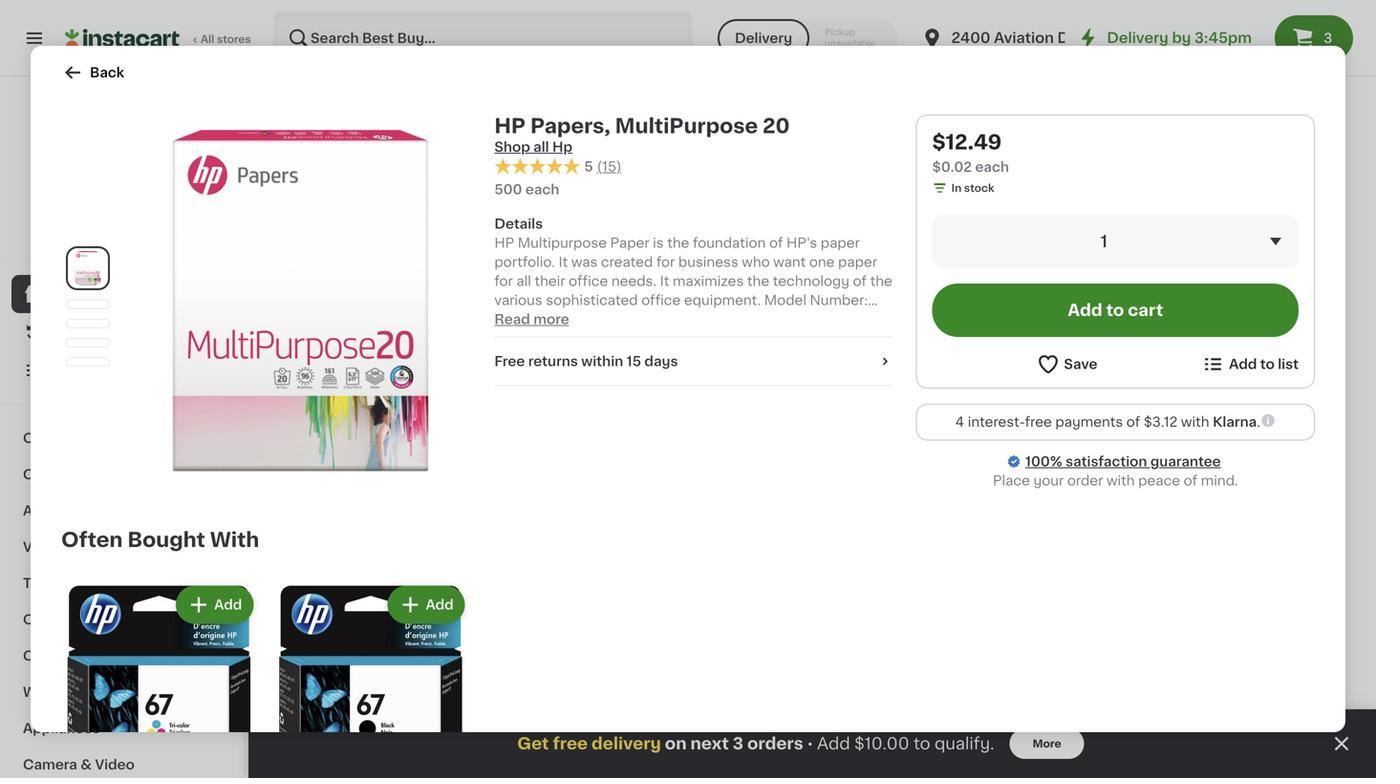Task type: describe. For each thing, give the bounding box(es) containing it.
cables & chargers link
[[11, 457, 232, 493]]

insignia
[[998, 119, 1050, 132]]

number:
[[810, 294, 868, 307]]

playstation inside sony dualsense wireless controller for playstation 5 - midnight black
[[465, 157, 541, 170]]

0 horizontal spatial tv
[[23, 577, 41, 591]]

0 vertical spatial office
[[569, 275, 608, 288]]

camera & video
[[23, 759, 135, 772]]

$ 50 98
[[1002, 476, 1053, 496]]

computers & tablets link
[[11, 421, 232, 457]]

black for insignia dual controller charging station for playstation 5 - black & white
[[1098, 157, 1135, 170]]

portfolio.
[[494, 256, 555, 269]]

1 vertical spatial office
[[642, 294, 681, 307]]

office
[[23, 614, 67, 627]]

accessories inside item carousel region
[[385, 626, 516, 646]]

add button inside product group
[[1259, 309, 1332, 343]]

wireless inside 'microsoft shock blue xbox series x wireless controller pulse red, 11 total options'
[[382, 138, 439, 151]]

hp for papers,
[[494, 116, 526, 136]]

stock
[[964, 183, 995, 194]]

business
[[679, 256, 739, 269]]

who
[[742, 256, 770, 269]]

for inside the insignia dual controller charging station for playstation 5 - black & white
[[1114, 138, 1132, 151]]

hp
[[552, 141, 573, 154]]

1 horizontal spatial free
[[1025, 416, 1052, 429]]

read more
[[494, 313, 569, 327]]

peace
[[1138, 475, 1180, 488]]

details button
[[494, 215, 893, 234]]

tv & home theatre link
[[11, 566, 232, 602]]

- inside sony dualsense wireless controller for playstation 5 - midnight black
[[557, 157, 563, 170]]

turtle
[[820, 119, 859, 132]]

for up various
[[494, 275, 513, 288]]

add left "remove hp 64 black & tri color original ink cartridges" image
[[939, 319, 967, 333]]

0 vertical spatial paper
[[821, 237, 860, 250]]

50
[[1009, 476, 1036, 496]]

ear
[[908, 119, 930, 132]]

wearables link
[[11, 675, 232, 711]]

xbox
[[287, 138, 321, 151]]

appliances link
[[11, 711, 232, 747]]

add up tvs & tv accessories
[[426, 599, 454, 612]]

blue inside 'microsoft shock blue xbox series x wireless controller pulse red, 11 total options'
[[400, 119, 430, 132]]

tv & home theatre
[[23, 577, 157, 591]]

one
[[809, 256, 835, 269]]

all stores link
[[65, 11, 252, 65]]

- inside the insignia dual controller charging station for playstation 5 - black & white
[[1089, 157, 1095, 170]]

0 vertical spatial with
[[1181, 416, 1210, 429]]

sophisticated
[[546, 294, 638, 307]]

cables & chargers
[[23, 468, 153, 482]]

delivery for delivery
[[735, 32, 792, 45]]

5 (15)
[[584, 160, 622, 173]]

2 horizontal spatial the
[[870, 275, 893, 288]]

1 neon from the left
[[1176, 138, 1212, 151]]

pulse
[[287, 175, 317, 186]]

needs.
[[612, 275, 657, 288]]

cart
[[1128, 303, 1163, 319]]

free
[[494, 355, 525, 369]]

75
[[1186, 476, 1212, 496]]

500
[[494, 183, 522, 197]]

enlarge printer ink & accessories hp papers, multipurpose 20 hero (opens in a new tab) image
[[71, 251, 105, 286]]

500 each
[[494, 183, 560, 197]]

playstation wireless controller, jet black button
[[642, 0, 805, 169]]

98 for 50
[[1038, 476, 1053, 487]]

turtle beach ear force recon 50x stereo gaming headset for xbox one
[[820, 119, 972, 189]]

4
[[956, 416, 965, 429]]

1 vertical spatial paper
[[838, 256, 877, 269]]

nintendo switch with neon blue & neon red joy‑con button
[[1176, 0, 1338, 188]]

home
[[59, 577, 100, 591]]

station
[[1062, 138, 1110, 151]]

with for often bought with
[[210, 530, 259, 551]]

$ for 50
[[1002, 476, 1009, 487]]

for down is
[[657, 256, 675, 269]]

cables
[[23, 468, 71, 482]]

stereo
[[898, 138, 942, 151]]

audio link
[[11, 493, 232, 530]]

1 vertical spatial accessories
[[101, 650, 186, 663]]

technology
[[773, 275, 850, 288]]

free inside treatment tracker modal 'dialog'
[[553, 736, 588, 753]]

each inside the $12.49 $0.02 each
[[975, 161, 1009, 174]]

3 inside button
[[1324, 32, 1333, 45]]

4 interest-free payments of $3.12 with klarna .
[[956, 416, 1261, 429]]

wireless inside playstation wireless controller, jet black
[[722, 119, 779, 132]]

get
[[517, 736, 549, 753]]

x
[[369, 138, 379, 151]]

printer ink & accessories hp papers, multipurpose 20 hero image
[[130, 130, 472, 472]]

sony
[[465, 119, 499, 132]]

often
[[61, 530, 123, 551]]

video games
[[23, 541, 115, 554]]

video inside camera & video link
[[95, 759, 135, 772]]

shop inside hp papers, multipurpose 20 shop all hp
[[494, 141, 530, 154]]

back button
[[61, 61, 124, 84]]

9
[[551, 175, 559, 186]]

buy it again
[[54, 326, 134, 339]]

equipment.
[[684, 294, 761, 307]]

force
[[933, 119, 972, 132]]

2400 aviation dr button
[[921, 11, 1075, 65]]

blue inside 'nintendo switch with neon blue & neon red joy‑con'
[[1215, 138, 1245, 151]]

mind.
[[1201, 475, 1238, 488]]

lists link
[[11, 352, 232, 390]]

1 horizontal spatial it
[[660, 275, 669, 288]]

papers,
[[530, 116, 611, 136]]

midnight inside sony dualsense wireless controller for playstation 5 - midnight black
[[566, 157, 626, 170]]

hp's
[[787, 237, 817, 250]]

15
[[627, 355, 641, 369]]

was
[[571, 256, 598, 269]]

1 vertical spatial 100%
[[1026, 455, 1063, 469]]

.
[[1257, 416, 1261, 429]]

2400
[[952, 31, 991, 45]]

of up number:
[[853, 275, 867, 288]]

$135.98
[[1236, 482, 1289, 495]]

joy‑con
[[1176, 157, 1235, 170]]

all inside hp multipurpose paper is the foundation of hp's paper portfolio. it was created for business who want one paper for all their office needs. it maximizes the technology of the various sophisticated office equipment. model number: 112000
[[516, 275, 531, 288]]

best buy logo image
[[80, 99, 164, 184]]

white
[[998, 176, 1037, 189]]

paper
[[610, 237, 650, 250]]

series
[[324, 138, 366, 151]]

often bought with
[[61, 530, 259, 551]]

video inside video games link
[[23, 541, 63, 554]]

computers
[[23, 432, 101, 445]]

beach
[[862, 119, 905, 132]]

1 for 1 ct
[[1071, 319, 1077, 333]]

guarantee inside button
[[147, 232, 203, 242]]

1 for 1
[[1101, 234, 1108, 250]]

20
[[763, 116, 790, 136]]

1 vertical spatial with
[[1107, 475, 1135, 488]]

controller inside the insignia dual controller charging station for playstation 5 - black & white
[[1087, 119, 1154, 132]]

bought
[[127, 530, 205, 551]]

controller inside 'microsoft shock blue xbox series x wireless controller pulse red, 11 total options'
[[287, 157, 354, 170]]

hp for multipurpose
[[494, 237, 514, 250]]



Task type: locate. For each thing, give the bounding box(es) containing it.
to
[[1106, 303, 1124, 319], [1260, 358, 1275, 371], [914, 736, 931, 753]]

1 vertical spatial tv
[[353, 626, 381, 646]]

1 total from the left
[[358, 175, 383, 186]]

1 horizontal spatial 100% satisfaction guarantee
[[1026, 455, 1221, 469]]

None search field
[[273, 11, 693, 65]]

5 down 'station'
[[1077, 157, 1085, 170]]

tv right tvs
[[353, 626, 381, 646]]

total right 11
[[358, 175, 383, 186]]

guarantee up 75
[[1151, 455, 1221, 469]]

maximizes
[[673, 275, 744, 288]]

delivery by 3:45pm link
[[1077, 27, 1252, 50]]

3 inside treatment tracker modal 'dialog'
[[733, 736, 744, 753]]

& for camera & video
[[81, 759, 92, 772]]

add left list
[[1229, 358, 1257, 371]]

total inside midnight black, 9 total options
[[561, 175, 586, 186]]

0 vertical spatial blue
[[400, 119, 430, 132]]

total inside 'microsoft shock blue xbox series x wireless controller pulse red, 11 total options'
[[358, 175, 383, 186]]

paper
[[821, 237, 860, 250], [838, 256, 877, 269]]

for inside sony dualsense wireless controller for playstation 5 - midnight black
[[595, 138, 614, 151]]

it down multipurpose
[[559, 256, 568, 269]]

112000
[[494, 313, 542, 327]]

1 vertical spatial guarantee
[[1151, 455, 1221, 469]]

guarantee up shop link
[[147, 232, 203, 242]]

1 inside 1 field
[[1101, 234, 1108, 250]]

1 horizontal spatial with
[[1181, 416, 1210, 429]]

instacart logo image
[[65, 27, 180, 50]]

0 vertical spatial each
[[975, 161, 1009, 174]]

0 horizontal spatial office
[[569, 275, 608, 288]]

1 horizontal spatial playstation
[[642, 119, 719, 132]]

all left 'hp'
[[533, 141, 549, 154]]

with right the bought at the bottom of the page
[[210, 530, 259, 551]]

100% satisfaction guarantee up enlarge printer ink & accessories hp papers, multipurpose 20 hero (opens in a new tab) 'image'
[[49, 232, 203, 242]]

100% satisfaction guarantee up "place your order with peace of mind."
[[1026, 455, 1221, 469]]

with up red at the right top of the page
[[1290, 119, 1321, 132]]

★★★★★
[[494, 158, 580, 175], [494, 158, 580, 175]]

with right the $3.12
[[1181, 416, 1210, 429]]

of left mind. on the right bottom of the page
[[1184, 475, 1198, 488]]

5 up 9
[[545, 157, 553, 170]]

controller up red, on the top of page
[[287, 157, 354, 170]]

1 vertical spatial options
[[465, 191, 506, 201]]

0 horizontal spatial the
[[667, 237, 690, 250]]

payments
[[1056, 416, 1123, 429]]

get free delivery on next 3 orders • add $10.00 to qualify.
[[517, 736, 995, 753]]

satisfaction up "place your order with peace of mind."
[[1066, 455, 1147, 469]]

it right needs.
[[660, 275, 669, 288]]

delivery up 20
[[735, 32, 792, 45]]

options right 11
[[385, 175, 427, 186]]

product group containing 50
[[998, 303, 1160, 584]]

& left tablets at the bottom left of page
[[104, 432, 115, 445]]

product group
[[287, 303, 449, 551], [465, 303, 627, 569], [642, 303, 805, 571], [820, 303, 983, 573], [998, 303, 1160, 584], [1176, 303, 1338, 551], [61, 583, 257, 779], [273, 583, 469, 779], [287, 685, 449, 779]]

1 vertical spatial video
[[95, 759, 135, 772]]

shop down enlarge printer ink & accessories hp papers, multipurpose 20 hero (opens in a new tab) 'image'
[[54, 288, 89, 301]]

each
[[975, 161, 1009, 174], [526, 183, 560, 197]]

neon down the switch at right top
[[1263, 138, 1299, 151]]

one
[[858, 176, 887, 189]]

for up in
[[937, 157, 955, 170]]

0 horizontal spatial 98
[[1038, 476, 1053, 487]]

1 field
[[933, 215, 1299, 269]]

delivery inside 'link'
[[1107, 31, 1169, 45]]

blue down nintendo
[[1215, 138, 1245, 151]]

dr
[[1058, 31, 1075, 45]]

each up stock in the top of the page
[[975, 161, 1009, 174]]

add
[[1068, 303, 1103, 319], [406, 319, 434, 333], [939, 319, 967, 333], [1295, 319, 1323, 333], [1229, 358, 1257, 371], [214, 599, 242, 612], [426, 599, 454, 612], [817, 736, 850, 753]]

neon up joy‑con at the top of the page
[[1176, 138, 1212, 151]]

1 vertical spatial 1
[[1071, 319, 1077, 333]]

midnight inside midnight black, 9 total options
[[465, 175, 513, 186]]

office up sophisticated
[[569, 275, 608, 288]]

0 vertical spatial all
[[533, 141, 549, 154]]

& for tv & home theatre
[[44, 577, 55, 591]]

black inside playstation wireless controller, jet black
[[741, 138, 778, 151]]

0 horizontal spatial 1
[[1071, 319, 1077, 333]]

playstation up 500
[[465, 157, 541, 170]]

2 vertical spatial controller
[[287, 157, 354, 170]]

0 horizontal spatial it
[[559, 256, 568, 269]]

black down 20
[[741, 138, 778, 151]]

0 vertical spatial satisfaction
[[80, 232, 145, 242]]

the right is
[[667, 237, 690, 250]]

shop down dualsense on the top of page
[[494, 141, 530, 154]]

with for nintendo switch with neon blue & neon red joy‑con
[[1290, 119, 1321, 132]]

1 horizontal spatial -
[[1089, 157, 1095, 170]]

& left home
[[44, 577, 55, 591]]

tv up office
[[23, 577, 41, 591]]

is
[[653, 237, 664, 250]]

it
[[84, 326, 93, 339]]

$3.12
[[1144, 416, 1178, 429]]

2 neon from the left
[[1263, 138, 1299, 151]]

of left the $3.12
[[1127, 416, 1141, 429]]

1 horizontal spatial wireless
[[465, 138, 522, 151]]

wireless right x
[[382, 138, 439, 151]]

tvs
[[287, 626, 326, 646]]

1 vertical spatial shop
[[54, 288, 89, 301]]

midnight
[[566, 157, 626, 170], [465, 175, 513, 186]]

100% up enlarge printer ink & accessories hp papers, multipurpose 20 hero (opens in a new tab) 'image'
[[49, 232, 78, 242]]

1 98 from the left
[[1038, 476, 1053, 487]]

2 - from the left
[[1089, 157, 1095, 170]]

to inside button
[[1106, 303, 1124, 319]]

order
[[1067, 475, 1103, 488]]

add inside button
[[1068, 303, 1103, 319]]

1 hp from the top
[[494, 116, 526, 136]]

1 horizontal spatial shop
[[494, 141, 530, 154]]

video down audio in the bottom left of the page
[[23, 541, 63, 554]]

video down appliances link
[[95, 759, 135, 772]]

office link
[[11, 602, 232, 638]]

5
[[545, 157, 553, 170], [1077, 157, 1085, 170], [584, 160, 593, 173]]

satisfaction inside button
[[80, 232, 145, 242]]

phone
[[53, 650, 97, 663]]

delivery
[[1107, 31, 1169, 45], [735, 32, 792, 45]]

item carousel region containing add
[[34, 575, 1342, 779]]

days
[[645, 355, 678, 369]]

want
[[773, 256, 806, 269]]

chargers
[[89, 468, 153, 482]]

more
[[1033, 739, 1062, 750]]

satisfaction up enlarge printer ink & accessories hp papers, multipurpose 20 hero (opens in a new tab) 'image'
[[80, 232, 145, 242]]

more
[[534, 313, 569, 327]]

within
[[581, 355, 623, 369]]

lists
[[54, 364, 86, 378]]

save button
[[1036, 353, 1098, 377]]

hp inside hp multipurpose paper is the foundation of hp's paper portfolio. it was created for business who want one paper for all their office needs. it maximizes the technology of the various sophisticated office equipment. model number: 112000
[[494, 237, 514, 250]]

0 horizontal spatial to
[[914, 736, 931, 753]]

of
[[769, 237, 783, 250], [853, 275, 867, 288], [1127, 416, 1141, 429], [1184, 475, 1198, 488]]

1 vertical spatial satisfaction
[[1066, 455, 1147, 469]]

0 horizontal spatial wireless
[[382, 138, 439, 151]]

2 vertical spatial black
[[465, 176, 501, 189]]

by
[[1172, 31, 1191, 45]]

playstation up controller,
[[642, 119, 719, 132]]

options inside 'microsoft shock blue xbox series x wireless controller pulse red, 11 total options'
[[385, 175, 427, 186]]

1 inside product group
[[1071, 319, 1077, 333]]

0 horizontal spatial delivery
[[735, 32, 792, 45]]

0 vertical spatial hp
[[494, 116, 526, 136]]

shock
[[355, 119, 397, 132]]

0 horizontal spatial neon
[[1176, 138, 1212, 151]]

aviation
[[994, 31, 1054, 45]]

computers & tablets
[[23, 432, 169, 445]]

tv inside item carousel region
[[353, 626, 381, 646]]

again
[[97, 326, 134, 339]]

for up 5 (15)
[[595, 138, 614, 151]]

black,
[[516, 175, 549, 186]]

1 horizontal spatial office
[[642, 294, 681, 307]]

hp up black,
[[494, 116, 526, 136]]

tv
[[23, 577, 41, 591], [353, 626, 381, 646]]

2 total from the left
[[561, 175, 586, 186]]

0 vertical spatial options
[[385, 175, 427, 186]]

0 horizontal spatial 3
[[733, 736, 744, 753]]

multipurpose
[[615, 116, 758, 136]]

1 horizontal spatial neon
[[1263, 138, 1299, 151]]

& right camera
[[81, 759, 92, 772]]

98
[[1038, 476, 1053, 487], [1214, 476, 1228, 487]]

with inside 'nintendo switch with neon blue & neon red joy‑con'
[[1290, 119, 1321, 132]]

with down 100% satisfaction guarantee link
[[1107, 475, 1135, 488]]

2 horizontal spatial controller
[[1087, 119, 1154, 132]]

treatment tracker modal dialog
[[249, 710, 1376, 779]]

remove hp 64 black & tri color original ink cartridges image
[[1017, 314, 1040, 337]]

cell
[[23, 650, 50, 663]]

1 up add to cart
[[1101, 234, 1108, 250]]

0 horizontal spatial satisfaction
[[80, 232, 145, 242]]

to inside button
[[1260, 358, 1275, 371]]

1 vertical spatial midnight
[[465, 175, 513, 186]]

2 horizontal spatial 5
[[1077, 157, 1085, 170]]

controller inside sony dualsense wireless controller for playstation 5 - midnight black
[[525, 138, 592, 151]]

various
[[494, 294, 543, 307]]

playstation
[[998, 157, 1073, 170]]

for inside turtle beach ear force recon 50x stereo gaming headset for xbox one
[[937, 157, 955, 170]]

the right technology
[[870, 275, 893, 288]]

gaming
[[820, 157, 873, 170]]

0 vertical spatial 1
[[1101, 234, 1108, 250]]

1 vertical spatial each
[[526, 183, 560, 197]]

shop link
[[11, 275, 232, 313]]

black inside the insignia dual controller charging station for playstation 5 - black & white
[[1098, 157, 1135, 170]]

each right 500
[[526, 183, 560, 197]]

add inside button
[[1229, 358, 1257, 371]]

& for cables & chargers
[[74, 468, 86, 482]]

2 horizontal spatial black
[[1098, 157, 1135, 170]]

controller down papers,
[[525, 138, 592, 151]]

1 - from the left
[[557, 157, 563, 170]]

& left joy‑con at the top of the page
[[1138, 157, 1149, 170]]

& inside 'nintendo switch with neon blue & neon red joy‑con'
[[1248, 138, 1259, 151]]

all
[[201, 34, 214, 44]]

1 vertical spatial hp
[[494, 237, 514, 250]]

0 vertical spatial guarantee
[[147, 232, 203, 242]]

100% up your
[[1026, 455, 1063, 469]]

1 vertical spatial 100% satisfaction guarantee
[[1026, 455, 1221, 469]]

0 horizontal spatial free
[[553, 736, 588, 753]]

2 $ from the left
[[1179, 476, 1186, 487]]

hp down the details
[[494, 237, 514, 250]]

to right $10.00
[[914, 736, 931, 753]]

1 horizontal spatial satisfaction
[[1066, 455, 1147, 469]]

wireless up the jet
[[722, 119, 779, 132]]

& inside the insignia dual controller charging station for playstation 5 - black & white
[[1138, 157, 1149, 170]]

0 vertical spatial playstation
[[642, 119, 719, 132]]

add up list
[[1295, 319, 1323, 333]]

buy
[[54, 326, 81, 339]]

add up ct
[[1068, 303, 1103, 319]]

delivery button
[[718, 19, 810, 57]]

created
[[601, 256, 653, 269]]

$ inside $ 75 98 $135.98
[[1179, 476, 1186, 487]]

0 horizontal spatial all
[[516, 275, 531, 288]]

item carousel region containing tvs & tv accessories
[[287, 616, 1338, 779]]

1 horizontal spatial 5
[[584, 160, 593, 173]]

office down needs.
[[642, 294, 681, 307]]

$12.49
[[933, 132, 1002, 152]]

add right •
[[817, 736, 850, 753]]

1 vertical spatial free
[[553, 736, 588, 753]]

$ left your
[[1002, 476, 1009, 487]]

& down the switch at right top
[[1248, 138, 1259, 151]]

midnight black, 9 total options
[[465, 175, 586, 201]]

0 horizontal spatial with
[[1107, 475, 1135, 488]]

delivery left by at the top right
[[1107, 31, 1169, 45]]

options inside midnight black, 9 total options
[[465, 191, 506, 201]]

controller up 'station'
[[1087, 119, 1154, 132]]

item carousel region
[[287, 234, 1338, 601], [34, 575, 1342, 779], [287, 616, 1338, 779]]

1 vertical spatial black
[[1098, 157, 1135, 170]]

& right cables
[[74, 468, 86, 482]]

1 horizontal spatial tv
[[353, 626, 381, 646]]

1 horizontal spatial total
[[561, 175, 586, 186]]

options up the details
[[465, 191, 506, 201]]

$75.98 original price: $135.98 element
[[1176, 473, 1338, 498]]

hp
[[494, 116, 526, 136], [494, 237, 514, 250]]

switch
[[1241, 119, 1287, 132]]

blue right shock
[[400, 119, 430, 132]]

black inside sony dualsense wireless controller for playstation 5 - midnight black
[[465, 176, 501, 189]]

paper up one at the right of the page
[[821, 237, 860, 250]]

1 horizontal spatial the
[[747, 275, 770, 288]]

for right 'station'
[[1114, 138, 1132, 151]]

to for cart
[[1106, 303, 1124, 319]]

100% inside button
[[49, 232, 78, 242]]

1 horizontal spatial guarantee
[[1151, 455, 1221, 469]]

& right tvs
[[331, 626, 348, 646]]

tablets
[[119, 432, 169, 445]]

0 horizontal spatial 100% satisfaction guarantee
[[49, 232, 203, 242]]

free left payments
[[1025, 416, 1052, 429]]

add down often bought with
[[214, 599, 242, 612]]

0 horizontal spatial black
[[465, 176, 501, 189]]

1 $ from the left
[[1002, 476, 1009, 487]]

100% satisfaction guarantee button
[[30, 226, 214, 245]]

2 hp from the top
[[494, 237, 514, 250]]

1 vertical spatial to
[[1260, 358, 1275, 371]]

add left read
[[406, 319, 434, 333]]

$ for 75
[[1179, 476, 1186, 487]]

delivery inside button
[[735, 32, 792, 45]]

- down 'station'
[[1089, 157, 1095, 170]]

- down 'hp'
[[557, 157, 563, 170]]

item carousel region containing 50
[[287, 234, 1338, 601]]

1 horizontal spatial to
[[1106, 303, 1124, 319]]

5 left (15)
[[584, 160, 593, 173]]

1 vertical spatial controller
[[525, 138, 592, 151]]

save
[[1064, 358, 1098, 371]]

delivery by 3:45pm
[[1107, 31, 1252, 45]]

1 vertical spatial with
[[210, 530, 259, 551]]

0 vertical spatial shop
[[494, 141, 530, 154]]

wireless down sony
[[465, 138, 522, 151]]

0 vertical spatial to
[[1106, 303, 1124, 319]]

midnight left black,
[[465, 175, 513, 186]]

0 horizontal spatial total
[[358, 175, 383, 186]]

2 98 from the left
[[1214, 476, 1228, 487]]

the down who
[[747, 275, 770, 288]]

0 horizontal spatial 5
[[545, 157, 553, 170]]

2 vertical spatial to
[[914, 736, 931, 753]]

2 horizontal spatial wireless
[[722, 119, 779, 132]]

cell phone accessories link
[[11, 638, 232, 675]]

1 horizontal spatial accessories
[[385, 626, 516, 646]]

black down 'station'
[[1098, 157, 1135, 170]]

audio
[[23, 505, 63, 518]]

service type group
[[718, 19, 898, 57]]

& for computers & tablets
[[104, 432, 115, 445]]

1 horizontal spatial video
[[95, 759, 135, 772]]

98 right 50
[[1038, 476, 1053, 487]]

increment quantity of hp 64 black & tri color original ink cartridges image
[[1126, 314, 1149, 337]]

1 vertical spatial playstation
[[465, 157, 541, 170]]

free right get in the bottom left of the page
[[553, 736, 588, 753]]

sony dualsense wireless controller for playstation 5 - midnight black
[[465, 119, 626, 189]]

$ left mind. on the right bottom of the page
[[1179, 476, 1186, 487]]

to inside treatment tracker modal 'dialog'
[[914, 736, 931, 753]]

controller
[[1087, 119, 1154, 132], [525, 138, 592, 151], [287, 157, 354, 170]]

0 horizontal spatial -
[[557, 157, 563, 170]]

0 horizontal spatial accessories
[[101, 650, 186, 663]]

read
[[494, 313, 530, 327]]

98 right 75
[[1214, 476, 1228, 487]]

accessories
[[385, 626, 516, 646], [101, 650, 186, 663]]

$ inside $ 50 98
[[1002, 476, 1009, 487]]

98 for 75
[[1214, 476, 1228, 487]]

to for list
[[1260, 358, 1275, 371]]

1 horizontal spatial delivery
[[1107, 31, 1169, 45]]

of up want
[[769, 237, 783, 250]]

0 horizontal spatial 100%
[[49, 232, 78, 242]]

delivery for delivery by 3:45pm
[[1107, 31, 1169, 45]]

midnight down 'hp'
[[566, 157, 626, 170]]

read more button
[[494, 310, 569, 329]]

1 horizontal spatial midnight
[[566, 157, 626, 170]]

hp inside hp papers, multipurpose 20 shop all hp
[[494, 116, 526, 136]]

controller,
[[642, 138, 712, 151]]

(15) button
[[597, 157, 622, 176]]

1 left ct
[[1071, 319, 1077, 333]]

playstation inside playstation wireless controller, jet black
[[642, 119, 719, 132]]

$10.00
[[854, 736, 910, 753]]

0 horizontal spatial shop
[[54, 288, 89, 301]]

100% satisfaction guarantee link
[[1026, 453, 1221, 472]]

1 horizontal spatial 100%
[[1026, 455, 1063, 469]]

0 vertical spatial free
[[1025, 416, 1052, 429]]

all down portfolio.
[[516, 275, 531, 288]]

5 inside the insignia dual controller charging station for playstation 5 - black & white
[[1077, 157, 1085, 170]]

place
[[993, 475, 1030, 488]]

details
[[494, 218, 543, 231]]

black left black,
[[465, 176, 501, 189]]

0 vertical spatial video
[[23, 541, 63, 554]]

total right 9
[[561, 175, 586, 186]]

1 horizontal spatial options
[[465, 191, 506, 201]]

&
[[1248, 138, 1259, 151], [1138, 157, 1149, 170], [104, 432, 115, 445], [74, 468, 86, 482], [44, 577, 55, 591], [331, 626, 348, 646], [81, 759, 92, 772]]

all inside hp papers, multipurpose 20 shop all hp
[[533, 141, 549, 154]]

98 inside $ 50 98
[[1038, 476, 1053, 487]]

red,
[[319, 175, 344, 186]]

hp papers, multipurpose 20 shop all hp
[[494, 116, 790, 154]]

in
[[952, 183, 962, 194]]

to left increment quantity of hp 64 black & tri color original ink cartridges icon
[[1106, 303, 1124, 319]]

1 horizontal spatial 3
[[1324, 32, 1333, 45]]

dualsense
[[502, 119, 575, 132]]

wireless inside sony dualsense wireless controller for playstation 5 - midnight black
[[465, 138, 522, 151]]

add inside treatment tracker modal 'dialog'
[[817, 736, 850, 753]]

1 vertical spatial 3
[[733, 736, 744, 753]]

black for sony dualsense wireless controller for playstation 5 - midnight black
[[465, 176, 501, 189]]

to left list
[[1260, 358, 1275, 371]]

0 horizontal spatial options
[[385, 175, 427, 186]]

interest-
[[968, 416, 1025, 429]]

0 horizontal spatial blue
[[400, 119, 430, 132]]

5 inside sony dualsense wireless controller for playstation 5 - midnight black
[[545, 157, 553, 170]]

0 horizontal spatial controller
[[287, 157, 354, 170]]

1 vertical spatial all
[[516, 275, 531, 288]]

0 horizontal spatial $
[[1002, 476, 1009, 487]]

paper right one at the right of the page
[[838, 256, 877, 269]]

free
[[1025, 416, 1052, 429], [553, 736, 588, 753]]

98 inside $ 75 98 $135.98
[[1214, 476, 1228, 487]]

red
[[1302, 138, 1329, 151]]

0 horizontal spatial with
[[210, 530, 259, 551]]

& for tvs & tv accessories
[[331, 626, 348, 646]]

product group containing 75
[[1176, 303, 1338, 551]]

all stores
[[201, 34, 251, 44]]

$24.99 element
[[820, 91, 983, 116]]

add inside product group
[[1295, 319, 1323, 333]]

0 horizontal spatial playstation
[[465, 157, 541, 170]]

100% satisfaction guarantee inside button
[[49, 232, 203, 242]]

add to cart
[[1068, 303, 1163, 319]]

1 horizontal spatial black
[[741, 138, 778, 151]]

orders
[[747, 736, 803, 753]]

1 horizontal spatial 1
[[1101, 234, 1108, 250]]

1 horizontal spatial controller
[[525, 138, 592, 151]]



Task type: vqa. For each thing, say whether or not it's contained in the screenshot.
third the Add button from left
no



